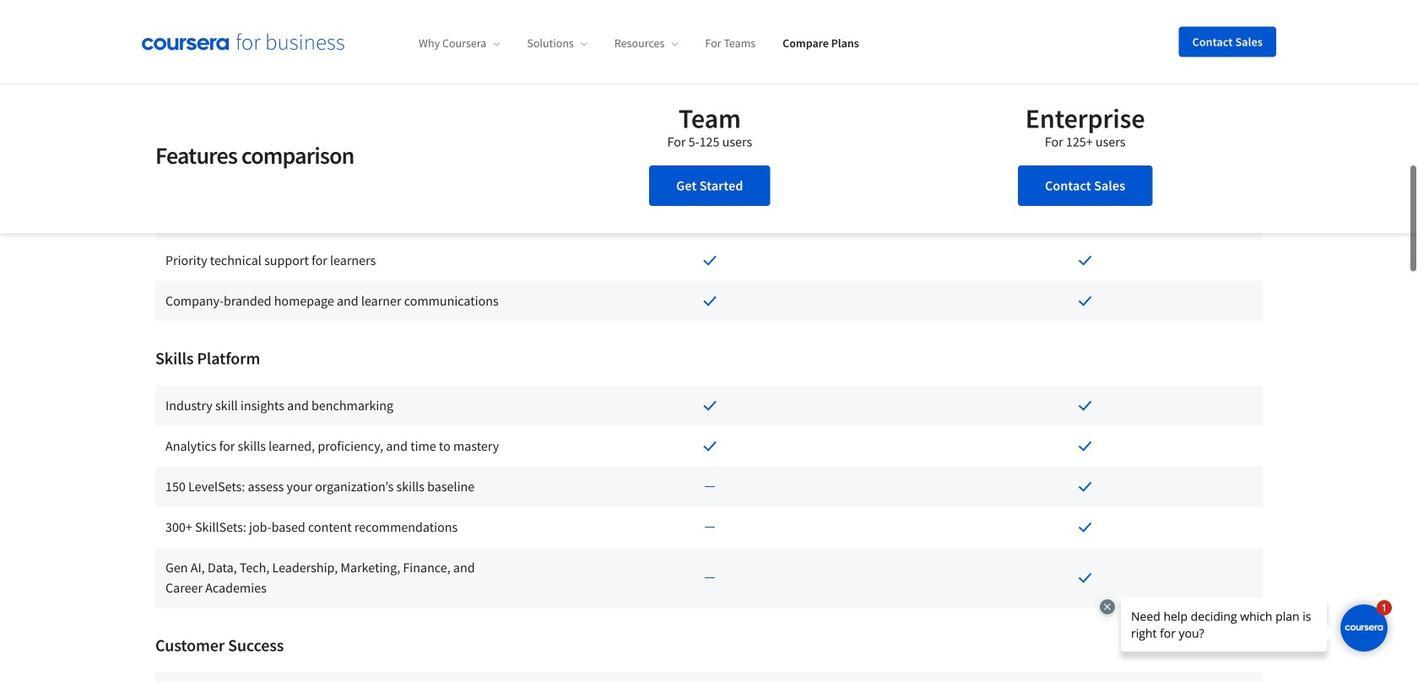 Task type: vqa. For each thing, say whether or not it's contained in the screenshot.
Coursera for Business image
yes



Task type: locate. For each thing, give the bounding box(es) containing it.
coursera for business image
[[142, 33, 345, 50]]



